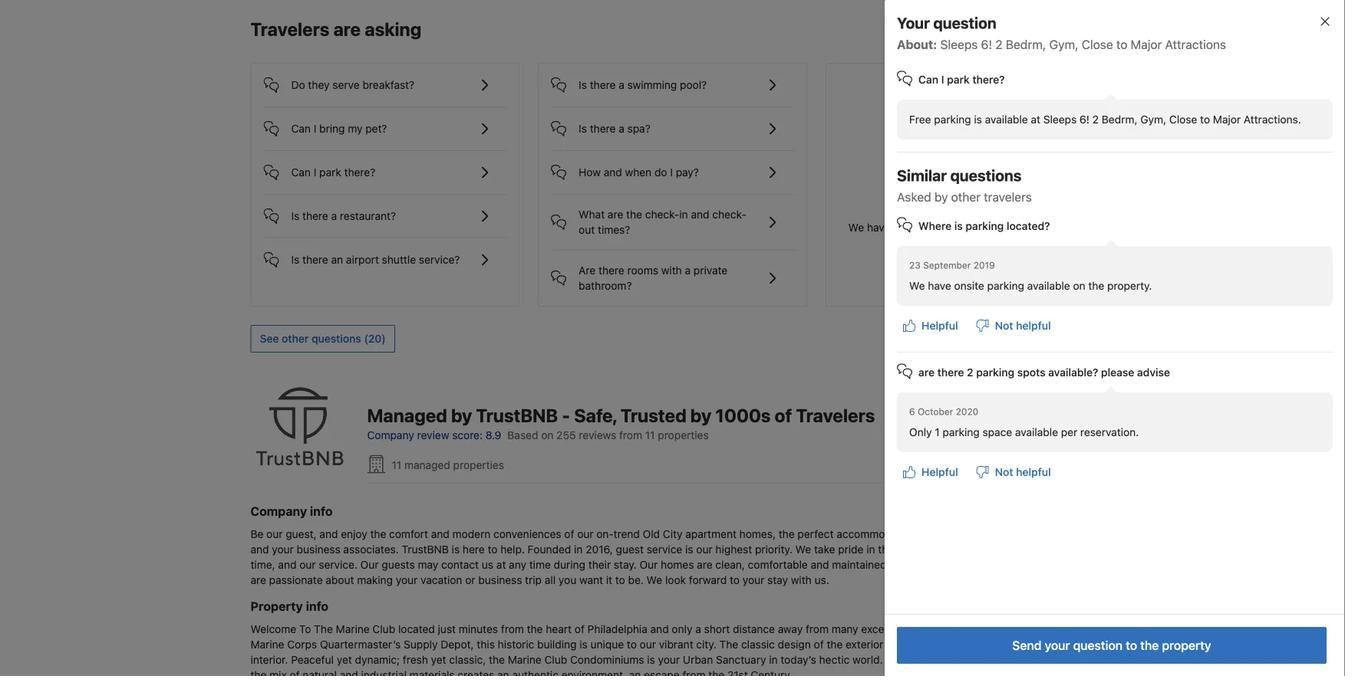 Task type: locate. For each thing, give the bounding box(es) containing it.
1 vertical spatial sleeps
[[1043, 113, 1077, 126]]

1 vertical spatial helpful
[[922, 466, 958, 479]]

1 horizontal spatial questions
[[950, 167, 1022, 185]]

1 horizontal spatial sleeps
[[1043, 113, 1077, 126]]

2 horizontal spatial questions
[[1024, 221, 1072, 234]]

properties down score:
[[453, 459, 504, 472]]

located?
[[1007, 220, 1050, 233]]

2 horizontal spatial 2
[[1093, 113, 1099, 126]]

short
[[704, 623, 730, 636]]

there? inside button
[[344, 166, 375, 179]]

you right for
[[941, 528, 959, 541]]

question up where is parking located?
[[953, 181, 997, 194]]

company inside managed by trustbnb - safe, trusted by 1000s of travelers company review score: 8.9 based on 255 reviews from 11 properties
[[367, 429, 414, 442]]

close up free parking is available at sleeps 6! 2 bedrm, gym, close to major attractions.
[[1082, 37, 1113, 52]]

club up quartermaster's
[[373, 623, 395, 636]]

our right 'be'
[[266, 528, 283, 541]]

and inside what are the check-in and check- out times?
[[691, 208, 709, 221]]

on left 255
[[541, 429, 554, 442]]

from up "historic"
[[501, 623, 524, 636]]

homes
[[661, 559, 694, 571]]

0 horizontal spatial on
[[541, 429, 554, 442]]

pet?
[[365, 122, 387, 135]]

2 helpful button from the top
[[897, 459, 964, 487]]

conveniences
[[494, 528, 561, 541]]

check- up private
[[712, 208, 747, 221]]

0 horizontal spatial sleeps
[[940, 37, 978, 52]]

1 vertical spatial available
[[1027, 280, 1070, 292]]

1 helpful from the top
[[922, 320, 958, 332]]

is for is there a spa?
[[579, 122, 587, 135]]

an left "escape" at the bottom of page
[[629, 669, 641, 677]]

welcome
[[251, 623, 296, 636]]

creates
[[458, 669, 494, 677]]

not helpful button down we have onsite parking available on the property.
[[970, 312, 1057, 340]]

0 vertical spatial not helpful
[[995, 320, 1051, 332]]

parking down the 2019
[[987, 280, 1024, 292]]

1 not helpful button from the top
[[970, 312, 1057, 340]]

1 horizontal spatial properties
[[658, 429, 709, 442]]

is down "is there a restaurant?"
[[291, 254, 299, 266]]

where is parking located?
[[919, 220, 1050, 233]]

1 horizontal spatial club
[[544, 654, 567, 666]]

available
[[985, 113, 1028, 126], [1027, 280, 1070, 292], [1015, 426, 1058, 439]]

6! inside your question about: sleeps 6! 2 bedrm, gym, close to major attractions
[[981, 37, 992, 52]]

your down guest,
[[272, 543, 294, 556]]

is there a spa? button
[[551, 107, 794, 138]]

sleeps inside your question about: sleeps 6! 2 bedrm, gym, close to major attractions
[[940, 37, 978, 52]]

many
[[832, 623, 858, 636]]

can down can i bring my pet?
[[291, 166, 311, 179]]

our inside welcome to the marine club located just minutes from the heart of philadelphia and only a short distance away from many excellent restaurants and attractions. once the marine corps quartermaster's supply depot, this historic building is unique to our vibrant city. the classic design of the exterior is enhanced by the timeless decor of the interior. peaceful yet dynamic; fresh yet classic, the marine club condominiums is your urban sanctuary in today's hectic world. a lush palette of colors juxtaposed with the mix of natural and industrial materials creates an authentic environment, an escape from the 21st century.
[[640, 638, 656, 651]]

service.
[[319, 559, 358, 571]]

1 vertical spatial info
[[306, 599, 329, 614]]

1 horizontal spatial bedrm,
[[1102, 113, 1138, 126]]

2 helpful from the top
[[922, 466, 958, 479]]

2 horizontal spatial our
[[945, 559, 963, 571]]

can inside your question 'dialog'
[[919, 73, 939, 86]]

0 vertical spatial major
[[1131, 37, 1162, 52]]

our down "associates."
[[360, 559, 379, 571]]

here
[[463, 543, 485, 556]]

we have onsite parking available on the property.
[[909, 280, 1152, 292]]

0 vertical spatial on
[[1073, 280, 1086, 292]]

about:
[[897, 37, 937, 52]]

1 horizontal spatial travelers
[[796, 405, 875, 426]]

i left bring
[[314, 122, 316, 135]]

are there 2 parking spots available? please advise
[[919, 366, 1170, 379]]

is there an airport shuttle service? button
[[264, 239, 507, 269]]

have inside your question 'dialog'
[[928, 280, 951, 292]]

are inside what are the check-in and check- out times?
[[608, 208, 623, 221]]

1 horizontal spatial on
[[1073, 280, 1086, 292]]

can i park there? inside your question 'dialog'
[[919, 73, 1005, 86]]

to
[[1116, 37, 1128, 52], [1200, 113, 1210, 126], [983, 221, 993, 234], [488, 543, 498, 556], [615, 574, 625, 587], [730, 574, 740, 587], [627, 638, 637, 651], [1126, 639, 1137, 653]]

0 horizontal spatial check-
[[645, 208, 679, 221]]

0 vertical spatial or
[[1043, 528, 1053, 541]]

ask a question
[[923, 181, 997, 194]]

there for is there a swimming pool?
[[590, 79, 616, 91]]

not helpful for space
[[995, 466, 1051, 479]]

1 horizontal spatial park
[[947, 73, 970, 86]]

your up "escape" at the bottom of page
[[658, 654, 680, 666]]

0 vertical spatial the
[[314, 623, 333, 636]]

0 vertical spatial helpful button
[[897, 312, 964, 340]]

there for is there a restaurant?
[[302, 210, 328, 222]]

trustbnb up may at the left bottom of the page
[[402, 543, 449, 556]]

1 vertical spatial helpful button
[[897, 459, 964, 487]]

is up "escape" at the bottom of page
[[647, 654, 655, 666]]

1 check- from the left
[[645, 208, 679, 221]]

question
[[933, 14, 997, 32], [953, 181, 997, 194], [1073, 639, 1123, 653]]

in down "accommodations"
[[867, 543, 875, 556]]

marine up quartermaster's
[[336, 623, 370, 636]]

0 horizontal spatial 11
[[392, 459, 401, 472]]

properties down trusted
[[658, 429, 709, 442]]

guests
[[382, 559, 415, 571]]

i inside button
[[670, 166, 673, 179]]

0 horizontal spatial travelers
[[251, 18, 329, 40]]

1 helpful button from the top
[[897, 312, 964, 340]]

review
[[417, 429, 449, 442]]

1 vertical spatial the
[[719, 638, 738, 651]]

contact
[[441, 559, 479, 571]]

0 horizontal spatial you
[[559, 574, 576, 587]]

us.
[[815, 574, 829, 587]]

gym, inside your question about: sleeps 6! 2 bedrm, gym, close to major attractions
[[1049, 37, 1079, 52]]

1 horizontal spatial 2
[[996, 37, 1003, 52]]

or up response
[[1043, 528, 1053, 541]]

available for parking
[[1015, 426, 1058, 439]]

and up the timeless
[[967, 623, 986, 636]]

1 horizontal spatial close
[[1169, 113, 1197, 126]]

decor
[[1027, 638, 1056, 651]]

-
[[562, 405, 570, 426]]

1 horizontal spatial marine
[[336, 623, 370, 636]]

can for can i bring my pet? button
[[291, 122, 311, 135]]

1 horizontal spatial yet
[[431, 654, 446, 666]]

there inside your question 'dialog'
[[938, 366, 964, 379]]

a inside welcome to the marine club located just minutes from the heart of philadelphia and only a short distance away from many excellent restaurants and attractions. once the marine corps quartermaster's supply depot, this historic building is unique to our vibrant city. the classic design of the exterior is enhanced by the timeless decor of the interior. peaceful yet dynamic; fresh yet classic, the marine club condominiums is your urban sanctuary in today's hectic world. a lush palette of colors juxtaposed with the mix of natural and industrial materials creates an authentic environment, an escape from the 21st century.
[[695, 623, 701, 636]]

2 vertical spatial available
[[1015, 426, 1058, 439]]

question for ask
[[953, 181, 997, 194]]

0 horizontal spatial close
[[1082, 37, 1113, 52]]

a left swimming
[[619, 79, 624, 91]]

helpful
[[1016, 320, 1051, 332], [1016, 466, 1051, 479], [1027, 559, 1061, 571]]

1 vertical spatial not helpful
[[995, 466, 1051, 479]]

how
[[579, 166, 601, 179]]

natural
[[303, 669, 337, 677]]

trustbnb up based at the bottom of the page
[[476, 405, 558, 426]]

there? inside your question 'dialog'
[[973, 73, 1005, 86]]

0 vertical spatial properties
[[658, 429, 709, 442]]

how and when do i pay? button
[[551, 151, 794, 182]]

0 vertical spatial design
[[897, 543, 930, 556]]

0 vertical spatial available
[[985, 113, 1028, 126]]

trend
[[614, 528, 640, 541]]

this
[[477, 638, 495, 651]]

a inside are there rooms with a private bathroom?
[[685, 264, 691, 277]]

property
[[251, 599, 303, 614]]

by inside similar questions asked by other travelers
[[935, 190, 948, 205]]

2 horizontal spatial marine
[[508, 654, 542, 666]]

managed
[[404, 459, 450, 472]]

2 vertical spatial questions
[[312, 333, 361, 345]]

2 yet from the left
[[431, 654, 446, 666]]

1 vertical spatial there?
[[344, 166, 375, 179]]

advise
[[1137, 366, 1170, 379]]

0 vertical spatial close
[[1082, 37, 1113, 52]]

parking left spots
[[976, 366, 1015, 379]]

company info
[[251, 504, 333, 519]]

0 vertical spatial company
[[367, 429, 414, 442]]

us
[[482, 559, 494, 571]]

2 vertical spatial question
[[1073, 639, 1123, 653]]

0 vertical spatial can
[[919, 73, 939, 86]]

can i bring my pet? button
[[264, 107, 507, 138]]

helpful button for 1
[[897, 459, 964, 487]]

1 vertical spatial properties
[[453, 459, 504, 472]]

on inside 'dialog'
[[1073, 280, 1086, 292]]

our left on-
[[577, 528, 594, 541]]

and inside button
[[604, 166, 622, 179]]

park
[[947, 73, 970, 86], [319, 166, 341, 179]]

with inside welcome to the marine club located just minutes from the heart of philadelphia and only a short distance away from many excellent restaurants and attractions. once the marine corps quartermaster's supply depot, this historic building is unique to our vibrant city. the classic design of the exterior is enhanced by the timeless decor of the interior. peaceful yet dynamic; fresh yet classic, the marine club condominiums is your urban sanctuary in today's hectic world. a lush palette of colors juxtaposed with the mix of natural and industrial materials creates an authentic environment, an escape from the 21st century.
[[1060, 654, 1081, 666]]

1 vertical spatial not helpful button
[[970, 459, 1057, 487]]

0 vertical spatial not
[[995, 320, 1013, 332]]

questions up travelers
[[950, 167, 1022, 185]]

escape
[[644, 669, 680, 677]]

our up be.
[[640, 559, 658, 571]]

see
[[260, 333, 279, 345]]

there?
[[973, 73, 1005, 86], [344, 166, 375, 179]]

the up times?
[[626, 208, 642, 221]]

marine
[[336, 623, 370, 636], [251, 638, 284, 651], [508, 654, 542, 666]]

the up colors
[[964, 638, 980, 651]]

helpful for space
[[1016, 466, 1051, 479]]

1 horizontal spatial or
[[1043, 528, 1053, 541]]

safe,
[[574, 405, 617, 426]]

1 vertical spatial on
[[541, 429, 554, 442]]

there up is there a spa?
[[590, 79, 616, 91]]

2 not helpful from the top
[[995, 466, 1051, 479]]

in up during
[[574, 543, 583, 556]]

any
[[509, 559, 526, 571]]

available left 'per'
[[1015, 426, 1058, 439]]

with inside are there rooms with a private bathroom?
[[661, 264, 682, 277]]

major left attractions.
[[1213, 113, 1241, 126]]

by right asked
[[935, 190, 948, 205]]

1 vertical spatial marine
[[251, 638, 284, 651]]

and
[[604, 166, 622, 179], [691, 208, 709, 221], [320, 528, 338, 541], [431, 528, 450, 541], [962, 528, 980, 541], [251, 543, 269, 556], [278, 559, 297, 571], [811, 559, 829, 571], [1006, 559, 1025, 571], [650, 623, 669, 636], [967, 623, 986, 636], [340, 669, 358, 677]]

trustbnb
[[476, 405, 558, 426], [402, 543, 449, 556]]

a left private
[[685, 264, 691, 277]]

not helpful button for parking
[[970, 312, 1057, 340]]

property info
[[251, 599, 329, 614]]

1 horizontal spatial our
[[640, 559, 658, 571]]

is up homes
[[685, 543, 693, 556]]

2 vertical spatial marine
[[508, 654, 542, 666]]

0 vertical spatial questions
[[950, 167, 1022, 185]]

to
[[299, 623, 311, 636]]

a left "spa?"
[[619, 122, 624, 135]]

an left airport at top
[[331, 254, 343, 266]]

palette
[[919, 654, 954, 666]]

have left instant on the top right of page
[[867, 221, 890, 234]]

are left "asking"
[[333, 18, 361, 40]]

1 vertical spatial can
[[291, 122, 311, 135]]

there for is there an airport shuttle service?
[[302, 254, 328, 266]]

environment,
[[561, 669, 626, 677]]

our left 'properties,'
[[946, 543, 962, 556]]

comfort
[[389, 528, 428, 541]]

business
[[297, 543, 340, 556], [478, 574, 522, 587]]

255
[[557, 429, 576, 442]]

to inside button
[[1126, 639, 1137, 653]]

there left airport at top
[[302, 254, 328, 266]]

helpful button down onsite
[[897, 312, 964, 340]]

we down the 23
[[909, 280, 925, 292]]

1 vertical spatial question
[[953, 181, 997, 194]]

can for can i park there? button
[[291, 166, 311, 179]]

available?
[[1048, 366, 1098, 379]]

business down the us
[[478, 574, 522, 587]]

where
[[919, 220, 952, 233]]

0 horizontal spatial business
[[297, 543, 340, 556]]

11 left managed
[[392, 459, 401, 472]]

0 vertical spatial marine
[[336, 623, 370, 636]]

not helpful down 'only 1 parking space available per reservation.'
[[995, 466, 1051, 479]]

at inside be our guest, and enjoy the comfort and modern conveniences of our on-trend old city apartment homes,  the perfect accommodations for you and your family, or you and your business associates.   trustbnb is here to help. founded in 2016, guest service is our highest priority. we take pride in the design of our properties, our response time, and our service. our guests may contact us at any time during their stay.  our homes are clean, comfortable and maintained with pride. our friendly and helpful staff are passionate about making your vacation or business trip all you want it to be. we look forward to your stay with us.
[[496, 559, 506, 571]]

may
[[418, 559, 438, 571]]

0 horizontal spatial major
[[1131, 37, 1162, 52]]

1 vertical spatial close
[[1169, 113, 1197, 126]]

helpful down we have onsite parking available on the property.
[[1016, 320, 1051, 332]]

to inside welcome to the marine club located just minutes from the heart of philadelphia and only a short distance away from many excellent restaurants and attractions. once the marine corps quartermaster's supply depot, this historic building is unique to our vibrant city. the classic design of the exterior is enhanced by the timeless decor of the interior. peaceful yet dynamic; fresh yet classic, the marine club condominiums is your urban sanctuary in today's hectic world. a lush palette of colors juxtaposed with the mix of natural and industrial materials creates an authentic environment, an escape from the 21st century.
[[627, 638, 637, 651]]

about
[[326, 574, 354, 587]]

0 horizontal spatial 6!
[[981, 37, 992, 52]]

there? down 'my'
[[344, 166, 375, 179]]

yet up materials
[[431, 654, 446, 666]]

on-
[[596, 528, 614, 541]]

have for an
[[867, 221, 890, 234]]

there left restaurant? on the left of the page
[[302, 210, 328, 222]]

info for property info
[[306, 599, 329, 614]]

1 not from the top
[[995, 320, 1013, 332]]

i right do
[[670, 166, 673, 179]]

1 vertical spatial other
[[282, 333, 309, 345]]

yet down quartermaster's
[[337, 654, 352, 666]]

1 our from the left
[[360, 559, 379, 571]]

2 not helpful button from the top
[[970, 459, 1057, 487]]

0 horizontal spatial the
[[314, 623, 333, 636]]

at inside your question 'dialog'
[[1031, 113, 1041, 126]]

0 vertical spatial there?
[[973, 73, 1005, 86]]

of inside managed by trustbnb - safe, trusted by 1000s of travelers company review score: 8.9 based on 255 reviews from 11 properties
[[775, 405, 792, 426]]

questions left (20)
[[312, 333, 361, 345]]

is
[[974, 113, 982, 126], [955, 220, 963, 233], [452, 543, 460, 556], [685, 543, 693, 556], [580, 638, 588, 651], [886, 638, 894, 651], [647, 654, 655, 666]]

major left attractions
[[1131, 37, 1162, 52]]

1 horizontal spatial design
[[897, 543, 930, 556]]

attractions.
[[989, 623, 1045, 636]]

not down space
[[995, 466, 1013, 479]]

1 vertical spatial 11
[[392, 459, 401, 472]]

2 check- from the left
[[712, 208, 747, 221]]

your inside send your question to the property button
[[1045, 639, 1070, 653]]

is right where
[[955, 220, 963, 233]]

0 horizontal spatial have
[[867, 221, 890, 234]]

(20)
[[364, 333, 386, 345]]

our left the vibrant
[[640, 638, 656, 651]]

on inside managed by trustbnb - safe, trusted by 1000s of travelers company review score: 8.9 based on 255 reviews from 11 properties
[[541, 429, 554, 442]]

city
[[663, 528, 683, 541]]

1 not helpful from the top
[[995, 320, 1051, 332]]

your inside welcome to the marine club located just minutes from the heart of philadelphia and only a short distance away from many excellent restaurants and attractions. once the marine corps quartermaster's supply depot, this historic building is unique to our vibrant city. the classic design of the exterior is enhanced by the timeless decor of the interior. peaceful yet dynamic; fresh yet classic, the marine club condominiums is your urban sanctuary in today's hectic world. a lush palette of colors juxtaposed with the mix of natural and industrial materials creates an authentic environment, an escape from the 21st century.
[[658, 654, 680, 666]]

the down short
[[719, 638, 738, 651]]

your down once
[[1045, 639, 1070, 653]]

our
[[360, 559, 379, 571], [640, 559, 658, 571], [945, 559, 963, 571]]

1 vertical spatial 2
[[1093, 113, 1099, 126]]

i down can i bring my pet?
[[314, 166, 316, 179]]

can
[[919, 73, 939, 86], [291, 122, 311, 135], [291, 166, 311, 179]]

0 horizontal spatial park
[[319, 166, 341, 179]]

1 horizontal spatial other
[[951, 190, 981, 205]]

11 inside managed by trustbnb - safe, trusted by 1000s of travelers company review score: 8.9 based on 255 reviews from 11 properties
[[645, 429, 655, 442]]

marine up interior.
[[251, 638, 284, 651]]

helpful button for have
[[897, 312, 964, 340]]

can i park there? inside button
[[291, 166, 375, 179]]

6!
[[981, 37, 992, 52], [1080, 113, 1090, 126]]

0 vertical spatial park
[[947, 73, 970, 86]]

1 vertical spatial trustbnb
[[402, 543, 449, 556]]

0 vertical spatial sleeps
[[940, 37, 978, 52]]

1 vertical spatial can i park there?
[[291, 166, 375, 179]]

travelers inside managed by trustbnb - safe, trusted by 1000s of travelers company review score: 8.9 based on 255 reviews from 11 properties
[[796, 405, 875, 426]]

not
[[995, 320, 1013, 332], [995, 466, 1013, 479]]

1 vertical spatial gym,
[[1141, 113, 1167, 126]]

0 horizontal spatial at
[[496, 559, 506, 571]]

your left stay
[[743, 574, 765, 587]]

pride
[[838, 543, 864, 556]]

is there an airport shuttle service?
[[291, 254, 460, 266]]

are up forward
[[697, 559, 713, 571]]

1 horizontal spatial company
[[367, 429, 414, 442]]

questions right most
[[1024, 221, 1072, 234]]

of left colors
[[957, 654, 967, 666]]

urban
[[683, 654, 713, 666]]

send your question to the property
[[1012, 639, 1211, 653]]

their
[[588, 559, 611, 571]]

vibrant
[[659, 638, 693, 651]]

restaurants
[[908, 623, 965, 636]]

0 vertical spatial business
[[297, 543, 340, 556]]

time,
[[251, 559, 275, 571]]

major inside your question about: sleeps 6! 2 bedrm, gym, close to major attractions
[[1131, 37, 1162, 52]]

0 vertical spatial can i park there?
[[919, 73, 1005, 86]]

question for send
[[1073, 639, 1123, 653]]

can i bring my pet?
[[291, 122, 387, 135]]

there up 'bathroom?' on the left top of the page
[[599, 264, 624, 277]]

1 vertical spatial park
[[319, 166, 341, 179]]

info for company info
[[310, 504, 333, 519]]

there inside are there rooms with a private bathroom?
[[599, 264, 624, 277]]

question inside your question about: sleeps 6! 2 bedrm, gym, close to major attractions
[[933, 14, 997, 32]]

1 vertical spatial not
[[995, 466, 1013, 479]]

associates.
[[343, 543, 399, 556]]

service?
[[419, 254, 460, 266]]

by inside welcome to the marine club located just minutes from the heart of philadelphia and only a short distance away from many excellent restaurants and attractions. once the marine corps quartermaster's supply depot, this historic building is unique to our vibrant city. the classic design of the exterior is enhanced by the timeless decor of the interior. peaceful yet dynamic; fresh yet classic, the marine club condominiums is your urban sanctuary in today's hectic world. a lush palette of colors juxtaposed with the mix of natural and industrial materials creates an authentic environment, an escape from the 21st century.
[[949, 638, 961, 651]]

0 vertical spatial question
[[933, 14, 997, 32]]

are down time,
[[251, 574, 266, 587]]

check-
[[645, 208, 679, 221], [712, 208, 747, 221]]

0 vertical spatial travelers
[[251, 18, 329, 40]]

0 horizontal spatial design
[[778, 638, 811, 651]]

or down contact
[[465, 574, 475, 587]]

0 vertical spatial helpful
[[1016, 320, 1051, 332]]

1 vertical spatial business
[[478, 574, 522, 587]]

classic,
[[449, 654, 486, 666]]

0 vertical spatial at
[[1031, 113, 1041, 126]]

is for is there a restaurant?
[[291, 210, 299, 222]]

0 horizontal spatial there?
[[344, 166, 375, 179]]

major
[[1131, 37, 1162, 52], [1213, 113, 1241, 126]]

are inside your question 'dialog'
[[919, 366, 935, 379]]

2 vertical spatial 2
[[967, 366, 974, 379]]

there
[[590, 79, 616, 91], [590, 122, 616, 135], [302, 210, 328, 222], [302, 254, 328, 266], [599, 264, 624, 277], [938, 366, 964, 379]]

spots
[[1017, 366, 1046, 379]]

0 horizontal spatial our
[[360, 559, 379, 571]]

a right only
[[695, 623, 701, 636]]

not helpful
[[995, 320, 1051, 332], [995, 466, 1051, 479]]

with right rooms
[[661, 264, 682, 277]]

and left enjoy
[[320, 528, 338, 541]]

0 horizontal spatial trustbnb
[[402, 543, 449, 556]]

2 not from the top
[[995, 466, 1013, 479]]

questions inside similar questions asked by other travelers
[[950, 167, 1022, 185]]

close
[[1082, 37, 1113, 52], [1169, 113, 1197, 126]]



Task type: vqa. For each thing, say whether or not it's contained in the screenshot.
"(6)" to the bottom
no



Task type: describe. For each thing, give the bounding box(es) containing it.
the up priority.
[[779, 528, 795, 541]]

please
[[1101, 366, 1134, 379]]

close inside your question about: sleeps 6! 2 bedrm, gym, close to major attractions
[[1082, 37, 1113, 52]]

3 our from the left
[[945, 559, 963, 571]]

questions inside button
[[312, 333, 361, 345]]

an inside button
[[331, 254, 343, 266]]

for
[[925, 528, 938, 541]]

hectic
[[819, 654, 850, 666]]

1 horizontal spatial the
[[719, 638, 738, 651]]

we inside your question 'dialog'
[[909, 280, 925, 292]]

accommodations
[[837, 528, 922, 541]]

the down "accommodations"
[[878, 543, 894, 556]]

to down 'clean,'
[[730, 574, 740, 587]]

not helpful button for space
[[970, 459, 1057, 487]]

and left modern
[[431, 528, 450, 541]]

have for onsite
[[928, 280, 951, 292]]

11 managed properties
[[392, 459, 504, 472]]

bring
[[319, 122, 345, 135]]

do
[[655, 166, 667, 179]]

there for are there rooms with a private bathroom?
[[599, 264, 624, 277]]

quartermaster's
[[320, 638, 401, 651]]

comfortable
[[748, 559, 808, 571]]

look
[[665, 574, 686, 587]]

to inside your question about: sleeps 6! 2 bedrm, gym, close to major attractions
[[1116, 37, 1128, 52]]

out
[[579, 224, 595, 236]]

of right mix
[[290, 669, 300, 677]]

a left restaurant? on the left of the page
[[331, 210, 337, 222]]

serve
[[333, 79, 360, 91]]

during
[[554, 559, 586, 571]]

0 horizontal spatial company
[[251, 504, 307, 519]]

with left the pride.
[[890, 559, 910, 571]]

2 horizontal spatial you
[[1056, 528, 1074, 541]]

when
[[625, 166, 652, 179]]

not helpful for parking
[[995, 320, 1051, 332]]

corps
[[287, 638, 317, 651]]

1 horizontal spatial 6!
[[1080, 113, 1090, 126]]

distance
[[733, 623, 775, 636]]

in inside welcome to the marine club located just minutes from the heart of philadelphia and only a short distance away from many excellent restaurants and attractions. once the marine corps quartermaster's supply depot, this historic building is unique to our vibrant city. the classic design of the exterior is enhanced by the timeless decor of the interior. peaceful yet dynamic; fresh yet classic, the marine club condominiums is your urban sanctuary in today's hectic world. a lush palette of colors juxtaposed with the mix of natural and industrial materials creates an authentic environment, an escape from the 21st century.
[[769, 654, 778, 666]]

the down this
[[489, 654, 505, 666]]

historic
[[498, 638, 534, 651]]

we down the perfect
[[795, 543, 811, 556]]

not for space
[[995, 466, 1013, 479]]

stay
[[767, 574, 788, 587]]

available for located?
[[1027, 280, 1070, 292]]

are there rooms with a private bathroom?
[[579, 264, 728, 292]]

property.
[[1107, 280, 1152, 292]]

to left most
[[983, 221, 993, 234]]

of right heart
[[575, 623, 585, 636]]

modern
[[452, 528, 491, 541]]

1 horizontal spatial major
[[1213, 113, 1241, 126]]

park inside your question 'dialog'
[[947, 73, 970, 86]]

located
[[398, 623, 435, 636]]

times?
[[598, 224, 630, 236]]

forward
[[689, 574, 727, 587]]

is there a restaurant? button
[[264, 195, 507, 226]]

parking down 2020
[[943, 426, 980, 439]]

0 horizontal spatial marine
[[251, 638, 284, 651]]

2 our from the left
[[640, 559, 658, 571]]

is up contact
[[452, 543, 460, 556]]

to right the it
[[615, 574, 625, 587]]

your
[[897, 14, 930, 32]]

time
[[529, 559, 551, 571]]

1 yet from the left
[[337, 654, 352, 666]]

space
[[983, 426, 1012, 439]]

and up us.
[[811, 559, 829, 571]]

helpful for 1
[[922, 466, 958, 479]]

trustbnb inside managed by trustbnb - safe, trusted by 1000s of travelers company review score: 8.9 based on 255 reviews from 11 properties
[[476, 405, 558, 426]]

our up passionate
[[299, 559, 316, 571]]

the left heart
[[527, 623, 543, 636]]

by up score:
[[451, 405, 472, 426]]

of down once
[[1058, 638, 1068, 651]]

depot,
[[441, 638, 474, 651]]

the up "hectic"
[[827, 638, 843, 651]]

restaurant?
[[340, 210, 396, 222]]

the left property
[[1140, 639, 1159, 653]]

do they serve breakfast?
[[291, 79, 414, 91]]

send your question to the property button
[[897, 628, 1327, 665]]

see other questions (20)
[[260, 333, 386, 345]]

in inside what are the check-in and check- out times?
[[679, 208, 688, 221]]

helpful for parking
[[1016, 320, 1051, 332]]

is there a swimming pool? button
[[551, 64, 794, 94]]

our down apartment
[[696, 543, 713, 556]]

design inside be our guest, and enjoy the comfort and modern conveniences of our on-trend old city apartment homes,  the perfect accommodations for you and your family, or you and your business associates.   trustbnb is here to help. founded in 2016, guest service is our highest priority. we take pride in the design of our properties, our response time, and our service. our guests may contact us at any time during their stay.  our homes are clean, comfortable and maintained with pride. our friendly and helpful staff are passionate about making your vacation or business trip all you want it to be. we look forward to your stay with us.
[[897, 543, 930, 556]]

shuttle
[[382, 254, 416, 266]]

only
[[909, 426, 932, 439]]

travelers
[[984, 190, 1032, 205]]

there for are there 2 parking spots available? please advise
[[938, 366, 964, 379]]

founded
[[528, 543, 571, 556]]

authentic
[[512, 669, 559, 677]]

supply
[[404, 638, 438, 651]]

1 horizontal spatial gym,
[[1141, 113, 1167, 126]]

and right "natural" on the bottom left
[[340, 669, 358, 677]]

we have an instant answer to most questions
[[848, 221, 1072, 234]]

bedrm, inside your question about: sleeps 6! 2 bedrm, gym, close to major attractions
[[1006, 37, 1046, 52]]

properties inside managed by trustbnb - safe, trusted by 1000s of travelers company review score: 8.9 based on 255 reviews from 11 properties
[[658, 429, 709, 442]]

welcome to the marine club located just minutes from the heart of philadelphia and only a short distance away from many excellent restaurants and attractions. once the marine corps quartermaster's supply depot, this historic building is unique to our vibrant city. the classic design of the exterior is enhanced by the timeless decor of the interior. peaceful yet dynamic; fresh yet classic, the marine club condominiums is your urban sanctuary in today's hectic world. a lush palette of colors juxtaposed with the mix of natural and industrial materials creates an authentic environment, an escape from the 21st century.
[[251, 623, 1093, 677]]

and up passionate
[[278, 559, 297, 571]]

from right away
[[806, 623, 829, 636]]

not for parking
[[995, 320, 1013, 332]]

perfect
[[798, 528, 834, 541]]

staff
[[1064, 559, 1087, 571]]

travelers are asking
[[251, 18, 421, 40]]

is up looking?
[[974, 113, 982, 126]]

an right creates
[[497, 669, 509, 677]]

homes,
[[740, 528, 776, 541]]

other inside button
[[282, 333, 309, 345]]

help.
[[500, 543, 525, 556]]

helpful inside be our guest, and enjoy the comfort and modern conveniences of our on-trend old city apartment homes,  the perfect accommodations for you and your family, or you and your business associates.   trustbnb is here to help. founded in 2016, guest service is our highest priority. we take pride in the design of our properties, our response time, and our service. our guests may contact us at any time during their stay.  our homes are clean, comfortable and maintained with pride. our friendly and helpful staff are passionate about making your vacation or business trip all you want it to be. we look forward to your stay with us.
[[1027, 559, 1061, 571]]

we right be.
[[647, 574, 662, 587]]

what are the check-in and check- out times? button
[[551, 195, 794, 238]]

minutes
[[459, 623, 498, 636]]

sanctuary
[[716, 654, 766, 666]]

parking down travelers
[[966, 220, 1004, 233]]

0 horizontal spatial or
[[465, 574, 475, 587]]

your question dialog
[[860, 0, 1345, 677]]

your down the guests
[[396, 574, 418, 587]]

park inside button
[[319, 166, 341, 179]]

1 vertical spatial questions
[[1024, 221, 1072, 234]]

reviews
[[579, 429, 616, 442]]

friendly
[[966, 559, 1003, 571]]

2 inside your question about: sleeps 6! 2 bedrm, gym, close to major attractions
[[996, 37, 1003, 52]]

and left only
[[650, 623, 669, 636]]

0 horizontal spatial club
[[373, 623, 395, 636]]

the right once
[[1077, 623, 1093, 636]]

response
[[1041, 543, 1087, 556]]

attractions
[[1165, 37, 1226, 52]]

condominiums
[[570, 654, 644, 666]]

asked
[[897, 190, 931, 205]]

what are the check-in and check- out times?
[[579, 208, 747, 236]]

the down interior.
[[251, 669, 267, 677]]

a
[[886, 654, 893, 666]]

0 horizontal spatial properties
[[453, 459, 504, 472]]

exterior
[[846, 638, 884, 651]]

by left 1000s
[[690, 405, 712, 426]]

design inside welcome to the marine club located just minutes from the heart of philadelphia and only a short distance away from many excellent restaurants and attractions. once the marine corps quartermaster's supply depot, this historic building is unique to our vibrant city. the classic design of the exterior is enhanced by the timeless decor of the interior. peaceful yet dynamic; fresh yet classic, the marine club condominiums is your urban sanctuary in today's hectic world. a lush palette of colors juxtaposed with the mix of natural and industrial materials creates an authentic environment, an escape from the 21st century.
[[778, 638, 811, 651]]

airport
[[346, 254, 379, 266]]

is for is there a swimming pool?
[[579, 79, 587, 91]]

an left instant on the top right of page
[[893, 221, 905, 234]]

helpful for have
[[922, 320, 958, 332]]

a right ask
[[945, 181, 951, 194]]

trustbnb inside be our guest, and enjoy the comfort and modern conveniences of our on-trend old city apartment homes,  the perfect accommodations for you and your family, or you and your business associates.   trustbnb is here to help. founded in 2016, guest service is our highest priority. we take pride in the design of our properties, our response time, and our service. our guests may contact us at any time during their stay.  our homes are clean, comfortable and maintained with pride. our friendly and helpful staff are passionate about making your vacation or business trip all you want it to be. we look forward to your stay with us.
[[402, 543, 449, 556]]

from inside managed by trustbnb - safe, trusted by 1000s of travelers company review score: 8.9 based on 255 reviews from 11 properties
[[619, 429, 642, 442]]

timeless
[[983, 638, 1024, 651]]

properties,
[[965, 543, 1019, 556]]

and up 'properties,'
[[962, 528, 980, 541]]

1 vertical spatial bedrm,
[[1102, 113, 1138, 126]]

to up the us
[[488, 543, 498, 556]]

the up "associates."
[[370, 528, 386, 541]]

0 horizontal spatial 2
[[967, 366, 974, 379]]

managed by trustbnb - safe, trusted by 1000s of travelers company review score: 8.9 based on 255 reviews from 11 properties
[[367, 405, 875, 442]]

1 horizontal spatial you
[[941, 528, 959, 541]]

the left 21st
[[709, 669, 725, 677]]

most
[[996, 221, 1021, 234]]

the left property.
[[1088, 280, 1105, 292]]

is there a restaurant?
[[291, 210, 396, 222]]

1000s
[[715, 405, 771, 426]]

are there rooms with a private bathroom? button
[[551, 251, 794, 294]]

23
[[909, 260, 921, 271]]

is left unique
[[580, 638, 588, 651]]

guest
[[616, 543, 644, 556]]

only
[[672, 623, 693, 636]]

i inside 'dialog'
[[941, 73, 944, 86]]

parking up the still looking?
[[934, 113, 971, 126]]

of up "hectic"
[[814, 638, 824, 651]]

september
[[923, 260, 971, 271]]

materials
[[410, 669, 455, 677]]

apartment
[[685, 528, 737, 541]]

interior.
[[251, 654, 288, 666]]

of down for
[[933, 543, 943, 556]]

of up founded at left bottom
[[564, 528, 574, 541]]

your up 'properties,'
[[983, 528, 1005, 541]]

with left us.
[[791, 574, 812, 587]]

is for is there an airport shuttle service?
[[291, 254, 299, 266]]

service
[[647, 543, 682, 556]]

classic
[[741, 638, 775, 651]]

and down 'be'
[[251, 543, 269, 556]]

our down family,
[[1022, 543, 1039, 556]]

juxtaposed
[[1003, 654, 1057, 666]]

and down 'properties,'
[[1006, 559, 1025, 571]]

world.
[[853, 654, 883, 666]]

take
[[814, 543, 835, 556]]

are
[[579, 264, 596, 277]]

see other questions (20) button
[[251, 325, 395, 353]]

1 horizontal spatial business
[[478, 574, 522, 587]]

other inside similar questions asked by other travelers
[[951, 190, 981, 205]]

is up a
[[886, 638, 894, 651]]

spa?
[[627, 122, 651, 135]]

there for is there a spa?
[[590, 122, 616, 135]]

be
[[251, 528, 264, 541]]

the down once
[[1071, 638, 1087, 651]]

be our guest, and enjoy the comfort and modern conveniences of our on-trend old city apartment homes,  the perfect accommodations for you and your family, or you and your business associates.   trustbnb is here to help. founded in 2016, guest service is our highest priority. we take pride in the design of our properties, our response time, and our service. our guests may contact us at any time during their stay.  our homes are clean, comfortable and maintained with pride. our friendly and helpful staff are passionate about making your vacation or business trip all you want it to be. we look forward to your stay with us.
[[251, 528, 1087, 587]]

clean,
[[716, 559, 745, 571]]

the inside what are the check-in and check- out times?
[[626, 208, 642, 221]]

2016,
[[586, 543, 613, 556]]

to left attractions.
[[1200, 113, 1210, 126]]

it
[[606, 574, 612, 587]]

we left instant on the top right of page
[[848, 221, 864, 234]]

city.
[[696, 638, 717, 651]]

from down urban
[[683, 669, 706, 677]]



